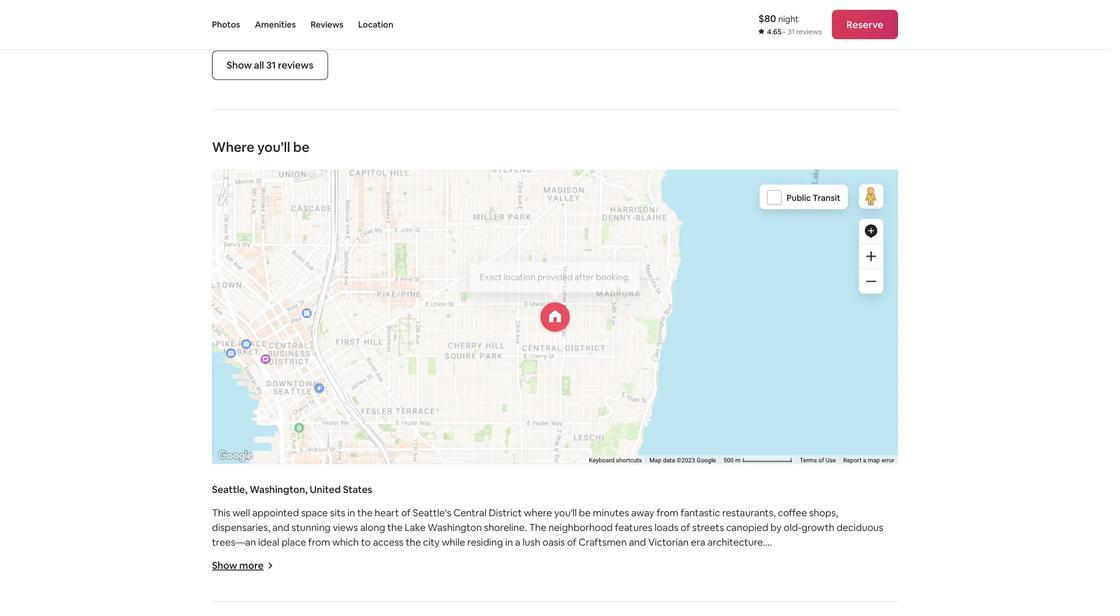 Task type: vqa. For each thing, say whether or not it's contained in the screenshot.
'District' to the top
yes



Task type: describe. For each thing, give the bounding box(es) containing it.
reviews for 4.65 · 31 reviews
[[797, 27, 823, 36]]

·
[[784, 27, 786, 36]]

this
[[212, 507, 230, 520]]

0 vertical spatial in
[[348, 507, 355, 520]]

central inside true to its name, the central district is the perfect point from which to explore the many attractions seattle has to offer. you'll be within walking distance of some of seattle's most popular neighborhoods, including capitol hill, madrona, and leschi. and when you're ready to venture further out, nearby east union street is dotted with bus lines that will take you nearly anywhere you'd like to go.
[[307, 566, 340, 578]]

report
[[844, 457, 862, 464]]

this well appointed space sits in the heart of seattle's central district where you'll be minutes away from fantastic restaurants, coffee shops, dispensaries, and stunning views along the lake washington shoreline. the neighborhood features loads of streets canopied by old-growth deciduous trees—an ideal place from which to access the city while residing in a lush oasis of craftsmen and victorian era architecture.
[[212, 507, 884, 549]]

attractions
[[610, 566, 660, 578]]

city
[[423, 536, 440, 549]]

of up 'lake'
[[402, 507, 411, 520]]

ready
[[708, 581, 733, 593]]

2 show more from the top
[[212, 560, 264, 572]]

where
[[524, 507, 553, 520]]

be inside this well appointed space sits in the heart of seattle's central district where you'll be minutes away from fantastic restaurants, coffee shops, dispensaries, and stunning views along the lake washington shoreline. the neighborhood features loads of streets canopied by old-growth deciduous trees—an ideal place from which to access the city while residing in a lush oasis of craftsmen and victorian era architecture.
[[579, 507, 591, 520]]

some
[[224, 581, 249, 593]]

of down true
[[212, 581, 222, 593]]

the up most
[[289, 566, 304, 578]]

restaurants,
[[723, 507, 776, 520]]

terms of use
[[800, 457, 837, 464]]

anywhere
[[482, 595, 526, 608]]

heart
[[375, 507, 399, 520]]

name,
[[259, 566, 287, 578]]

transit
[[813, 192, 841, 203]]

dotted
[[279, 595, 310, 608]]

views
[[333, 522, 358, 534]]

$80 night
[[759, 12, 799, 25]]

photos
[[212, 19, 240, 30]]

report a map error
[[844, 457, 895, 464]]

public
[[787, 192, 812, 203]]

along
[[360, 522, 385, 534]]

of up street
[[251, 581, 260, 593]]

explore
[[530, 566, 564, 578]]

to left the its
[[235, 566, 244, 578]]

ideal
[[258, 536, 280, 549]]

to up hill,
[[518, 566, 528, 578]]

the left many at the bottom
[[566, 566, 581, 578]]

hill,
[[516, 581, 532, 593]]

photos button
[[212, 0, 240, 49]]

will
[[396, 595, 410, 608]]

location
[[358, 19, 394, 30]]

shoreline.
[[484, 522, 527, 534]]

its
[[246, 566, 257, 578]]

coffee
[[778, 507, 808, 520]]

dispensaries,
[[212, 522, 270, 534]]

and
[[630, 581, 649, 593]]

map
[[869, 457, 881, 464]]

to inside this well appointed space sits in the heart of seattle's central district where you'll be minutes away from fantastic restaurants, coffee shops, dispensaries, and stunning views along the lake washington shoreline. the neighborhood features loads of streets canopied by old-growth deciduous trees—an ideal place from which to access the city while residing in a lush oasis of craftsmen and victorian era architecture.
[[361, 536, 371, 549]]

minutes
[[593, 507, 630, 520]]

show more list
[[207, 0, 904, 51]]

union
[[212, 595, 238, 608]]

which inside this well appointed space sits in the heart of seattle's central district where you'll be minutes away from fantastic restaurants, coffee shops, dispensaries, and stunning views along the lake washington shoreline. the neighborhood features loads of streets canopied by old-growth deciduous trees—an ideal place from which to access the city while residing in a lush oasis of craftsmen and victorian era architecture.
[[333, 536, 359, 549]]

seattle,
[[212, 484, 248, 496]]

while
[[442, 536, 466, 549]]

2 horizontal spatial and
[[629, 536, 646, 549]]

reserve button
[[832, 10, 899, 39]]

keyboard shortcuts
[[589, 457, 643, 464]]

terms of use link
[[800, 457, 837, 464]]

a inside this well appointed space sits in the heart of seattle's central district where you'll be minutes away from fantastic restaurants, coffee shops, dispensaries, and stunning views along the lake washington shoreline. the neighborhood features loads of streets canopied by old-growth deciduous trees—an ideal place from which to access the city while residing in a lush oasis of craftsmen and victorian era architecture.
[[516, 536, 521, 549]]

true
[[212, 566, 232, 578]]

venture
[[747, 581, 782, 593]]

victorian
[[649, 536, 689, 549]]

lines
[[352, 595, 373, 608]]

show inside list
[[212, 14, 237, 26]]

drag pegman onto the map to open street view image
[[860, 184, 884, 209]]

data
[[664, 457, 676, 464]]

craftsmen
[[579, 536, 627, 549]]

central inside this well appointed space sits in the heart of seattle's central district where you'll be minutes away from fantastic restaurants, coffee shops, dispensaries, and stunning views along the lake washington shoreline. the neighborhood features loads of streets canopied by old-growth deciduous trees—an ideal place from which to access the city while residing in a lush oasis of craftsmen and victorian era architecture.
[[454, 507, 487, 520]]

more for show more button in the list
[[239, 14, 264, 26]]

which inside true to its name, the central district is the perfect point from which to explore the many attractions seattle has to offer. you'll be within walking distance of some of seattle's most popular neighborhoods, including capitol hill, madrona, and leschi. and when you're ready to venture further out, nearby east union street is dotted with bus lines that will take you nearly anywhere you'd like to go.
[[490, 566, 516, 578]]

washington,
[[250, 484, 308, 496]]

capitol
[[482, 581, 514, 593]]

loads
[[655, 522, 679, 534]]

walking
[[820, 566, 854, 578]]

neighborhoods,
[[365, 581, 437, 593]]

©2023
[[677, 457, 696, 464]]

streets
[[693, 522, 725, 534]]

0 horizontal spatial and
[[273, 522, 290, 534]]

error
[[882, 457, 895, 464]]

report a map error link
[[844, 457, 895, 464]]

4.65 · 31 reviews
[[768, 27, 823, 36]]

out,
[[818, 581, 836, 593]]

the up along
[[358, 507, 373, 520]]

google
[[697, 457, 717, 464]]

fantastic
[[681, 507, 721, 520]]

reviews for show all 31 reviews
[[278, 59, 314, 71]]

features
[[615, 522, 653, 534]]

of right loads
[[681, 522, 691, 534]]

show more inside list
[[212, 14, 264, 26]]

lush
[[523, 536, 541, 549]]

states
[[343, 484, 373, 496]]

4.65
[[768, 27, 782, 36]]

1 horizontal spatial in
[[506, 536, 513, 549]]

that
[[375, 595, 393, 608]]

true to its name, the central district is the perfect point from which to explore the many attractions seattle has to offer. you'll be within walking distance of some of seattle's most popular neighborhoods, including capitol hill, madrona, and leschi. and when you're ready to venture further out, nearby east union street is dotted with bus lines that will take you nearly anywhere you'd like to go.
[[212, 566, 895, 608]]

where
[[212, 139, 255, 156]]

canopied
[[727, 522, 769, 534]]

of down the neighborhood
[[567, 536, 577, 549]]

with
[[312, 595, 332, 608]]



Task type: locate. For each thing, give the bounding box(es) containing it.
public transit
[[787, 192, 841, 203]]

1 vertical spatial in
[[506, 536, 513, 549]]

is up neighborhoods,
[[377, 566, 384, 578]]

residing
[[468, 536, 503, 549]]

appointed
[[252, 507, 299, 520]]

show up the some
[[212, 560, 237, 572]]

reviews inside 'button'
[[278, 59, 314, 71]]

0 horizontal spatial from
[[308, 536, 330, 549]]

seattle, washington, united states
[[212, 484, 373, 496]]

1 vertical spatial show more
[[212, 560, 264, 572]]

1 vertical spatial 31
[[266, 59, 276, 71]]

m
[[736, 457, 741, 464]]

show more
[[212, 14, 264, 26], [212, 560, 264, 572]]

1 horizontal spatial from
[[465, 566, 487, 578]]

zoom in image
[[867, 252, 877, 262]]

and
[[273, 522, 290, 534], [629, 536, 646, 549], [579, 581, 596, 593]]

0 horizontal spatial be
[[293, 139, 310, 156]]

1 vertical spatial central
[[307, 566, 340, 578]]

popular
[[328, 581, 363, 593]]

has
[[696, 566, 712, 578]]

0 horizontal spatial which
[[333, 536, 359, 549]]

more up all
[[239, 14, 264, 26]]

and down appointed at the left of the page
[[273, 522, 290, 534]]

which up capitol
[[490, 566, 516, 578]]

0 vertical spatial show
[[212, 14, 237, 26]]

show more up all
[[212, 14, 264, 26]]

growth
[[802, 522, 835, 534]]

of
[[819, 457, 825, 464], [402, 507, 411, 520], [681, 522, 691, 534], [567, 536, 577, 549], [212, 581, 222, 593], [251, 581, 260, 593]]

by
[[771, 522, 782, 534]]

1 vertical spatial district
[[342, 566, 375, 578]]

show inside 'button'
[[227, 59, 252, 71]]

be right you'll
[[293, 139, 310, 156]]

0 vertical spatial and
[[273, 522, 290, 534]]

0 horizontal spatial reviews
[[278, 59, 314, 71]]

to
[[361, 536, 371, 549], [235, 566, 244, 578], [518, 566, 528, 578], [714, 566, 724, 578], [735, 581, 745, 593], [572, 595, 582, 608]]

1 vertical spatial seattle's
[[262, 581, 301, 593]]

from down stunning
[[308, 536, 330, 549]]

map data ©2023 google
[[650, 457, 717, 464]]

united
[[310, 484, 341, 496]]

old-
[[784, 522, 802, 534]]

you'll
[[257, 139, 290, 156]]

central up most
[[307, 566, 340, 578]]

street
[[240, 595, 268, 608]]

1 horizontal spatial which
[[490, 566, 516, 578]]

to left the go.
[[572, 595, 582, 608]]

0 horizontal spatial 31
[[266, 59, 276, 71]]

district inside this well appointed space sits in the heart of seattle's central district where you'll be minutes away from fantastic restaurants, coffee shops, dispensaries, and stunning views along the lake washington shoreline. the neighborhood features loads of streets canopied by old-growth deciduous trees—an ideal place from which to access the city while residing in a lush oasis of craftsmen and victorian era architecture.
[[489, 507, 522, 520]]

in right sits
[[348, 507, 355, 520]]

bus
[[334, 595, 350, 608]]

31 for all
[[266, 59, 276, 71]]

the
[[529, 522, 547, 534]]

1 horizontal spatial and
[[579, 581, 596, 593]]

the up neighborhoods,
[[386, 566, 401, 578]]

show more button up all
[[212, 14, 274, 26]]

1 vertical spatial be
[[579, 507, 591, 520]]

madrona,
[[534, 581, 576, 593]]

location button
[[358, 0, 394, 49]]

map
[[650, 457, 662, 464]]

from up including
[[465, 566, 487, 578]]

1 vertical spatial and
[[629, 536, 646, 549]]

go.
[[584, 595, 598, 608]]

terms
[[800, 457, 818, 464]]

1 vertical spatial which
[[490, 566, 516, 578]]

reviews right all
[[278, 59, 314, 71]]

keyboard
[[589, 457, 615, 464]]

nearly
[[453, 595, 480, 608]]

when
[[651, 581, 676, 593]]

seattle's inside true to its name, the central district is the perfect point from which to explore the many attractions seattle has to offer. you'll be within walking distance of some of seattle's most popular neighborhoods, including capitol hill, madrona, and leschi. and when you're ready to venture further out, nearby east union street is dotted with bus lines that will take you nearly anywhere you'd like to go.
[[262, 581, 301, 593]]

from up loads
[[657, 507, 679, 520]]

era
[[691, 536, 706, 549]]

trees—an
[[212, 536, 256, 549]]

like
[[555, 595, 570, 608]]

0 vertical spatial central
[[454, 507, 487, 520]]

distance
[[856, 566, 895, 578]]

0 vertical spatial 31
[[788, 27, 795, 36]]

0 vertical spatial be
[[293, 139, 310, 156]]

1 vertical spatial more
[[239, 560, 264, 572]]

2 vertical spatial and
[[579, 581, 596, 593]]

amenities
[[255, 19, 296, 30]]

add a place to the map image
[[864, 224, 879, 239]]

from inside true to its name, the central district is the perfect point from which to explore the many attractions seattle has to offer. you'll be within walking distance of some of seattle's most popular neighborhoods, including capitol hill, madrona, and leschi. and when you're ready to venture further out, nearby east union street is dotted with bus lines that will take you nearly anywhere you'd like to go.
[[465, 566, 487, 578]]

is right street
[[270, 595, 277, 608]]

google map
showing 6 points of interest. region
[[69, 62, 1010, 533]]

and inside true to its name, the central district is the perfect point from which to explore the many attractions seattle has to offer. you'll be within walking distance of some of seattle's most popular neighborhoods, including capitol hill, madrona, and leschi. and when you're ready to venture further out, nearby east union street is dotted with bus lines that will take you nearly anywhere you'd like to go.
[[579, 581, 596, 593]]

sits
[[330, 507, 346, 520]]

you'd
[[529, 595, 553, 608]]

2 horizontal spatial be
[[776, 566, 788, 578]]

and down features
[[629, 536, 646, 549]]

1 vertical spatial show more button
[[212, 560, 274, 572]]

where you'll be
[[212, 139, 310, 156]]

0 horizontal spatial central
[[307, 566, 340, 578]]

architecture.
[[708, 536, 766, 549]]

a left lush
[[516, 536, 521, 549]]

1 horizontal spatial a
[[864, 457, 867, 464]]

2 horizontal spatial from
[[657, 507, 679, 520]]

1 vertical spatial show
[[227, 59, 252, 71]]

oasis
[[543, 536, 565, 549]]

in down shoreline.
[[506, 536, 513, 549]]

the down 'lake'
[[406, 536, 421, 549]]

be up the neighborhood
[[579, 507, 591, 520]]

offer.
[[726, 566, 749, 578]]

many
[[584, 566, 608, 578]]

0 horizontal spatial district
[[342, 566, 375, 578]]

2 vertical spatial be
[[776, 566, 788, 578]]

which down views
[[333, 536, 359, 549]]

your stay location, map pin image
[[541, 303, 570, 332]]

31 right ·
[[788, 27, 795, 36]]

1 horizontal spatial central
[[454, 507, 487, 520]]

in
[[348, 507, 355, 520], [506, 536, 513, 549]]

1 vertical spatial from
[[308, 536, 330, 549]]

be inside true to its name, the central district is the perfect point from which to explore the many attractions seattle has to offer. you'll be within walking distance of some of seattle's most popular neighborhoods, including capitol hill, madrona, and leschi. and when you're ready to venture further out, nearby east union street is dotted with bus lines that will take you nearly anywhere you'd like to go.
[[776, 566, 788, 578]]

1 horizontal spatial 31
[[788, 27, 795, 36]]

0 vertical spatial is
[[377, 566, 384, 578]]

you're
[[678, 581, 705, 593]]

0 vertical spatial more
[[239, 14, 264, 26]]

of left use
[[819, 457, 825, 464]]

show more button
[[212, 14, 274, 26], [212, 560, 274, 572]]

0 vertical spatial which
[[333, 536, 359, 549]]

show
[[212, 14, 237, 26], [227, 59, 252, 71], [212, 560, 237, 572]]

show more up the some
[[212, 560, 264, 572]]

0 horizontal spatial seattle's
[[262, 581, 301, 593]]

district up popular at the bottom left of page
[[342, 566, 375, 578]]

you'll
[[555, 507, 577, 520]]

$80
[[759, 12, 777, 25]]

1 horizontal spatial seattle's
[[413, 507, 452, 520]]

you
[[434, 595, 450, 608]]

reviews button
[[311, 0, 344, 49]]

more for 1st show more button from the bottom of the page
[[239, 560, 264, 572]]

show left amenities button
[[212, 14, 237, 26]]

district up shoreline.
[[489, 507, 522, 520]]

shortcuts
[[617, 457, 643, 464]]

1 horizontal spatial reviews
[[797, 27, 823, 36]]

seattle's up 'lake'
[[413, 507, 452, 520]]

0 vertical spatial district
[[489, 507, 522, 520]]

500 m
[[724, 457, 743, 464]]

within
[[790, 566, 818, 578]]

0 vertical spatial a
[[864, 457, 867, 464]]

1 horizontal spatial be
[[579, 507, 591, 520]]

show all 31 reviews
[[227, 59, 314, 71]]

0 vertical spatial from
[[657, 507, 679, 520]]

show left all
[[227, 59, 252, 71]]

show more button up the some
[[212, 560, 274, 572]]

31
[[788, 27, 795, 36], [266, 59, 276, 71]]

more inside list
[[239, 14, 264, 26]]

more up the some
[[239, 560, 264, 572]]

1 vertical spatial a
[[516, 536, 521, 549]]

to right has
[[714, 566, 724, 578]]

0 horizontal spatial in
[[348, 507, 355, 520]]

1 more from the top
[[239, 14, 264, 26]]

31 right all
[[266, 59, 276, 71]]

be right you'll
[[776, 566, 788, 578]]

shops,
[[810, 507, 839, 520]]

central up washington
[[454, 507, 487, 520]]

more
[[239, 14, 264, 26], [239, 560, 264, 572]]

you'll
[[751, 566, 774, 578]]

seattle's inside this well appointed space sits in the heart of seattle's central district where you'll be minutes away from fantastic restaurants, coffee shops, dispensaries, and stunning views along the lake washington shoreline. the neighborhood features loads of streets canopied by old-growth deciduous trees—an ideal place from which to access the city while residing in a lush oasis of craftsmen and victorian era architecture.
[[413, 507, 452, 520]]

0 vertical spatial seattle's
[[413, 507, 452, 520]]

away
[[632, 507, 655, 520]]

reserve
[[847, 18, 884, 31]]

0 vertical spatial show more
[[212, 14, 264, 26]]

district inside true to its name, the central district is the perfect point from which to explore the many attractions seattle has to offer. you'll be within walking distance of some of seattle's most popular neighborhoods, including capitol hill, madrona, and leschi. and when you're ready to venture further out, nearby east union street is dotted with bus lines that will take you nearly anywhere you'd like to go.
[[342, 566, 375, 578]]

2 vertical spatial from
[[465, 566, 487, 578]]

seattle's down the "name," on the bottom left of the page
[[262, 581, 301, 593]]

to down offer.
[[735, 581, 745, 593]]

1 show more from the top
[[212, 14, 264, 26]]

2 vertical spatial show
[[212, 560, 237, 572]]

is
[[377, 566, 384, 578], [270, 595, 277, 608]]

0 vertical spatial reviews
[[797, 27, 823, 36]]

use
[[826, 457, 837, 464]]

stunning
[[292, 522, 331, 534]]

1 vertical spatial is
[[270, 595, 277, 608]]

1 horizontal spatial is
[[377, 566, 384, 578]]

zoom out image
[[867, 277, 877, 287]]

2 show more button from the top
[[212, 560, 274, 572]]

all
[[254, 59, 264, 71]]

31 inside 'button'
[[266, 59, 276, 71]]

500 m button
[[720, 456, 797, 465]]

0 horizontal spatial a
[[516, 536, 521, 549]]

google image
[[215, 448, 256, 464]]

reviews
[[311, 19, 344, 30]]

0 horizontal spatial is
[[270, 595, 277, 608]]

a left map
[[864, 457, 867, 464]]

31 for ·
[[788, 27, 795, 36]]

1 horizontal spatial district
[[489, 507, 522, 520]]

the up access
[[388, 522, 403, 534]]

most
[[303, 581, 326, 593]]

east
[[872, 581, 891, 593]]

leschi.
[[598, 581, 628, 593]]

show all 31 reviews button
[[212, 51, 328, 80]]

1 vertical spatial reviews
[[278, 59, 314, 71]]

night
[[779, 13, 799, 24]]

2 more from the top
[[239, 560, 264, 572]]

0 vertical spatial show more button
[[212, 14, 274, 26]]

central
[[454, 507, 487, 520], [307, 566, 340, 578]]

point
[[440, 566, 463, 578]]

1 show more button from the top
[[212, 14, 274, 26]]

show more button inside list
[[212, 14, 274, 26]]

from
[[657, 507, 679, 520], [308, 536, 330, 549], [465, 566, 487, 578]]

to down along
[[361, 536, 371, 549]]

keyboard shortcuts button
[[589, 456, 643, 465]]

and up the go.
[[579, 581, 596, 593]]

reviews down night
[[797, 27, 823, 36]]



